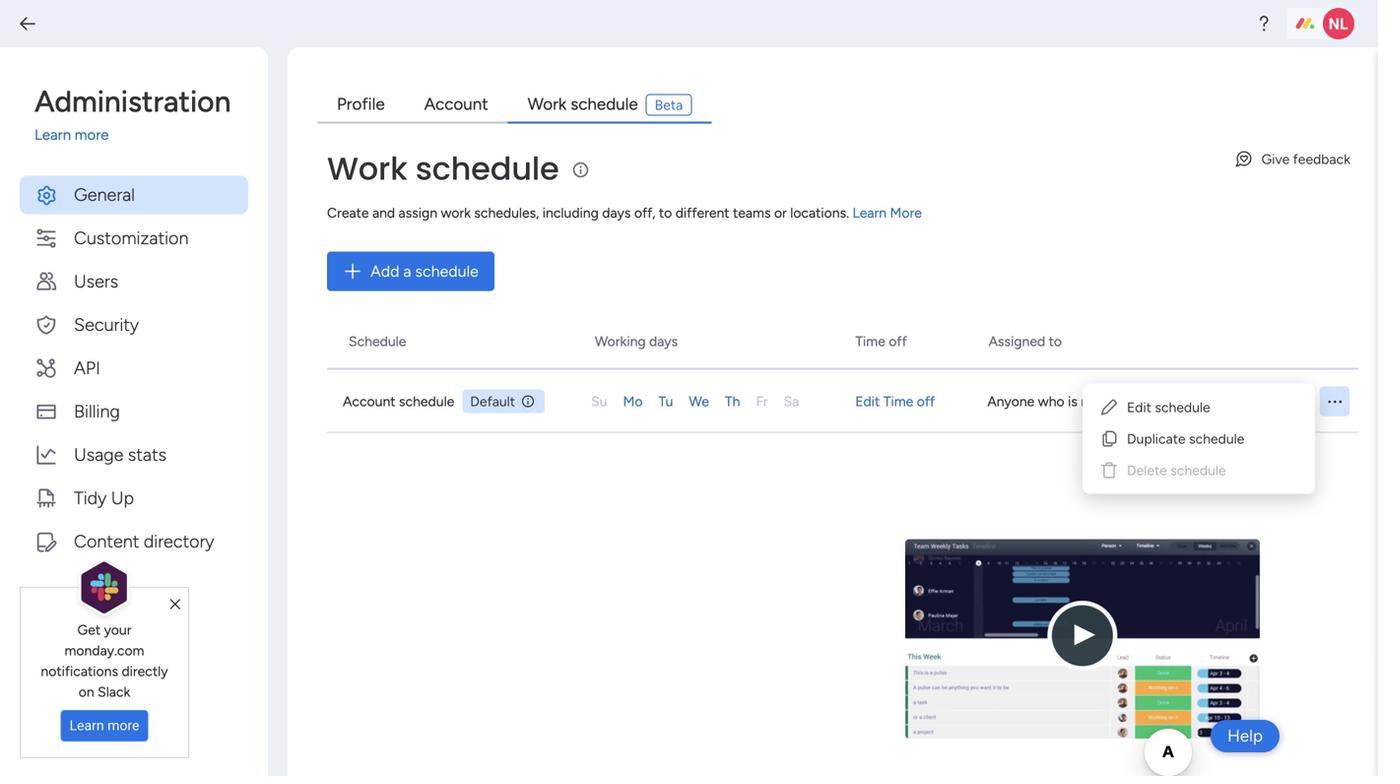 Task type: describe. For each thing, give the bounding box(es) containing it.
schedules,
[[474, 204, 539, 221]]

0 horizontal spatial off
[[889, 333, 907, 350]]

schedule inside add a schedule button
[[415, 262, 479, 281]]

give feedback button
[[1226, 143, 1359, 175]]

edit schedule
[[1127, 399, 1211, 416]]

learn more link
[[34, 124, 248, 146]]

off inside button
[[917, 393, 935, 410]]

0 horizontal spatial to
[[659, 204, 672, 221]]

on
[[79, 684, 94, 700]]

help
[[1228, 726, 1263, 746]]

edit for edit time off
[[855, 393, 880, 410]]

noah lott image
[[1323, 8, 1355, 39]]

profile
[[337, 94, 385, 114]]

off,
[[634, 204, 656, 221]]

learn inside button
[[70, 718, 104, 734]]

api
[[74, 358, 100, 379]]

default element
[[462, 390, 545, 413]]

add
[[370, 262, 399, 281]]

days inside row
[[649, 333, 678, 350]]

duplicate schedule menu item
[[1091, 423, 1307, 455]]

usage stats button
[[20, 436, 248, 474]]

edit schedule image
[[1099, 398, 1119, 417]]

beta
[[655, 97, 683, 113]]

duplicate schedule
[[1127, 431, 1245, 447]]

administration learn more
[[34, 84, 231, 144]]

help button
[[1211, 720, 1280, 753]]

assign
[[399, 204, 437, 221]]

mo
[[623, 393, 643, 410]]

0 vertical spatial dapulse x slim image
[[1231, 554, 1244, 572]]

assigned
[[1105, 393, 1160, 410]]

help image
[[1254, 14, 1274, 33]]

schedule up duplicate schedule menu item
[[1190, 393, 1246, 410]]

schedule
[[349, 333, 406, 350]]

security
[[74, 314, 139, 335]]

general
[[74, 184, 135, 205]]

schedule inside delete schedule menu item
[[1171, 462, 1226, 479]]

delete schedule menu item
[[1091, 455, 1307, 486]]

add a schedule
[[370, 262, 479, 281]]

more
[[890, 204, 922, 221]]

is
[[1068, 393, 1078, 410]]

give
[[1262, 151, 1290, 167]]

fr
[[756, 393, 768, 410]]

api button
[[20, 349, 248, 388]]

edit for edit schedule
[[1127, 399, 1152, 416]]

more inside button
[[107, 718, 139, 734]]

monday.com
[[65, 642, 144, 659]]

grid containing schedule
[[323, 315, 1359, 776]]

usage stats
[[74, 444, 166, 465]]

content directory button
[[20, 523, 248, 561]]

0 horizontal spatial days
[[602, 204, 631, 221]]

0 vertical spatial time
[[855, 333, 886, 350]]

teams
[[733, 204, 771, 221]]

learn inside the administration learn more
[[34, 126, 71, 144]]

and
[[372, 204, 395, 221]]

up
[[111, 488, 134, 509]]

th
[[725, 393, 740, 410]]

we
[[689, 393, 709, 410]]

edit time off button
[[855, 391, 987, 412]]

content
[[74, 531, 139, 552]]

assigned
[[989, 333, 1045, 350]]

2 vertical spatial to
[[1163, 393, 1176, 410]]

1 vertical spatial work schedule
[[327, 147, 559, 191]]

default
[[470, 393, 515, 410]]

tidy up button
[[20, 479, 248, 518]]

row containing schedule
[[323, 315, 1359, 370]]

account for account
[[424, 94, 488, 114]]

work
[[441, 204, 471, 221]]

administration
[[34, 84, 231, 119]]

anyone
[[987, 393, 1035, 410]]

get your monday.com notifications directly on slack
[[41, 621, 168, 700]]

users button
[[20, 263, 248, 301]]

more inside the administration learn more
[[75, 126, 109, 144]]

tidy up
[[74, 488, 134, 509]]

feedback
[[1293, 151, 1351, 167]]

delete schedule image
[[1099, 461, 1119, 480]]

get
[[77, 621, 101, 638]]

billing button
[[20, 393, 248, 431]]

edit schedule menu item
[[1091, 392, 1307, 423]]



Task type: locate. For each thing, give the bounding box(es) containing it.
or
[[774, 204, 787, 221]]

work schedule
[[528, 94, 638, 114], [327, 147, 559, 191]]

edit down 'time off'
[[855, 393, 880, 410]]

edit
[[855, 393, 880, 410], [1127, 399, 1152, 416]]

to right off,
[[659, 204, 672, 221]]

more down administration
[[75, 126, 109, 144]]

0 horizontal spatial edit
[[855, 393, 880, 410]]

schedule
[[571, 94, 638, 114], [415, 147, 559, 191], [415, 262, 479, 281], [399, 393, 454, 410], [1190, 393, 1246, 410], [1155, 399, 1211, 416], [1189, 431, 1245, 447], [1171, 462, 1226, 479]]

edit inside button
[[855, 393, 880, 410]]

edit inside menu item
[[1127, 399, 1152, 416]]

work right account link
[[528, 94, 567, 114]]

1 vertical spatial off
[[917, 393, 935, 410]]

account schedule
[[343, 393, 454, 410]]

2 horizontal spatial to
[[1163, 393, 1176, 410]]

sa
[[784, 393, 799, 410]]

assigned to
[[989, 333, 1062, 350]]

schedule up delete schedule menu item
[[1189, 431, 1245, 447]]

customization button
[[20, 219, 248, 258]]

users
[[74, 271, 118, 292]]

account down schedule
[[343, 393, 396, 410]]

a
[[403, 262, 411, 281], [1180, 393, 1187, 410]]

1 vertical spatial more
[[107, 718, 139, 734]]

delete schedule
[[1127, 462, 1226, 479]]

schedule inside duplicate schedule menu item
[[1189, 431, 1245, 447]]

0 vertical spatial account
[[424, 94, 488, 114]]

off left anyone
[[917, 393, 935, 410]]

billing
[[74, 401, 120, 422]]

time inside button
[[883, 393, 914, 410]]

row containing account schedule
[[327, 370, 1359, 433]]

1 vertical spatial account
[[343, 393, 396, 410]]

create
[[327, 204, 369, 221]]

delete
[[1127, 462, 1167, 479]]

row inside grid
[[327, 370, 1359, 433]]

1 vertical spatial to
[[1049, 333, 1062, 350]]

1 vertical spatial learn
[[853, 204, 887, 221]]

1 vertical spatial time
[[883, 393, 914, 410]]

0 horizontal spatial account
[[343, 393, 396, 410]]

working days
[[595, 333, 678, 350]]

to
[[659, 204, 672, 221], [1049, 333, 1062, 350], [1163, 393, 1176, 410]]

menu image
[[1326, 392, 1344, 411]]

0 vertical spatial off
[[889, 333, 907, 350]]

general button
[[20, 176, 248, 214]]

time up edit time off
[[855, 333, 886, 350]]

learn more link
[[853, 204, 922, 221]]

to right assigned
[[1163, 393, 1176, 410]]

more down slack at bottom left
[[107, 718, 139, 734]]

1 vertical spatial work
[[327, 147, 407, 191]]

back to workspace image
[[18, 14, 37, 33]]

tu
[[659, 393, 673, 410]]

schedule up schedules,
[[415, 147, 559, 191]]

0 vertical spatial days
[[602, 204, 631, 221]]

tidy
[[74, 488, 107, 509]]

account inside row
[[343, 393, 396, 410]]

1 horizontal spatial days
[[649, 333, 678, 350]]

0 vertical spatial learn
[[34, 126, 71, 144]]

time
[[855, 333, 886, 350], [883, 393, 914, 410]]

profile link
[[317, 87, 405, 124]]

work up and
[[327, 147, 407, 191]]

time off
[[855, 333, 907, 350]]

slack
[[98, 684, 130, 700]]

1 vertical spatial days
[[649, 333, 678, 350]]

1 vertical spatial dapulse x slim image
[[170, 596, 180, 614]]

locations.
[[790, 204, 849, 221]]

schedule left "default"
[[399, 393, 454, 410]]

schedule down duplicate schedule menu item
[[1171, 462, 1226, 479]]

content directory
[[74, 531, 214, 552]]

including
[[543, 204, 599, 221]]

account link
[[405, 87, 508, 124]]

0 horizontal spatial dapulse x slim image
[[170, 596, 180, 614]]

work
[[528, 94, 567, 114], [327, 147, 407, 191]]

learn
[[34, 126, 71, 144], [853, 204, 887, 221], [70, 718, 104, 734]]

row
[[323, 315, 1359, 370], [327, 370, 1359, 433]]

directory
[[144, 531, 214, 552]]

who
[[1038, 393, 1065, 410]]

security button
[[20, 306, 248, 344]]

stats
[[128, 444, 166, 465]]

learn down on at the left of the page
[[70, 718, 104, 734]]

edit right "edit schedule" icon
[[1127, 399, 1152, 416]]

1 horizontal spatial to
[[1049, 333, 1062, 350]]

grid
[[323, 315, 1359, 776]]

row up sa
[[323, 315, 1359, 370]]

1 horizontal spatial account
[[424, 94, 488, 114]]

working
[[595, 333, 646, 350]]

different
[[676, 204, 730, 221]]

days left off,
[[602, 204, 631, 221]]

give feedback
[[1262, 151, 1351, 167]]

2 vertical spatial learn
[[70, 718, 104, 734]]

a up duplicate schedule
[[1180, 393, 1187, 410]]

0 horizontal spatial a
[[403, 262, 411, 281]]

learn more button
[[61, 710, 148, 742]]

schedule up duplicate schedule
[[1155, 399, 1211, 416]]

duplicate schedule image
[[1099, 429, 1119, 449]]

su
[[591, 393, 607, 410]]

a inside button
[[403, 262, 411, 281]]

work schedule up work
[[327, 147, 559, 191]]

row down 'time off'
[[327, 370, 1359, 433]]

0 vertical spatial to
[[659, 204, 672, 221]]

learn down administration
[[34, 126, 71, 144]]

add a schedule button
[[327, 252, 494, 291]]

days right working
[[649, 333, 678, 350]]

off up edit time off
[[889, 333, 907, 350]]

create and assign work schedules, including days off, to different teams or locations. learn more
[[327, 204, 922, 221]]

notifications
[[41, 663, 118, 680]]

days
[[602, 204, 631, 221], [649, 333, 678, 350]]

0 horizontal spatial work
[[327, 147, 407, 191]]

work schedule left beta
[[528, 94, 638, 114]]

learn more
[[70, 718, 139, 734]]

learn left more
[[853, 204, 887, 221]]

1 horizontal spatial a
[[1180, 393, 1187, 410]]

anyone who is not assigned to a schedule
[[987, 393, 1246, 410]]

account right profile
[[424, 94, 488, 114]]

to right "assigned"
[[1049, 333, 1062, 350]]

dapulse x slim image
[[1231, 554, 1244, 572], [170, 596, 180, 614]]

account inside account link
[[424, 94, 488, 114]]

menu menu
[[1091, 392, 1307, 486]]

not
[[1081, 393, 1102, 410]]

more
[[75, 126, 109, 144], [107, 718, 139, 734]]

1 horizontal spatial off
[[917, 393, 935, 410]]

schedule down work
[[415, 262, 479, 281]]

1 horizontal spatial work
[[528, 94, 567, 114]]

1 horizontal spatial dapulse x slim image
[[1231, 554, 1244, 572]]

schedule left beta
[[571, 94, 638, 114]]

time down 'time off'
[[883, 393, 914, 410]]

edit time off
[[855, 393, 935, 410]]

usage
[[74, 444, 124, 465]]

schedule inside edit schedule menu item
[[1155, 399, 1211, 416]]

directly
[[122, 663, 168, 680]]

1 vertical spatial a
[[1180, 393, 1187, 410]]

duplicate
[[1127, 431, 1186, 447]]

account
[[424, 94, 488, 114], [343, 393, 396, 410]]

0 vertical spatial more
[[75, 126, 109, 144]]

0 vertical spatial a
[[403, 262, 411, 281]]

0 vertical spatial work
[[528, 94, 567, 114]]

account for account schedule
[[343, 393, 396, 410]]

your
[[104, 621, 131, 638]]

1 horizontal spatial edit
[[1127, 399, 1152, 416]]

off
[[889, 333, 907, 350], [917, 393, 935, 410]]

customization
[[74, 228, 189, 249]]

a right the add at top left
[[403, 262, 411, 281]]

0 vertical spatial work schedule
[[528, 94, 638, 114]]



Task type: vqa. For each thing, say whether or not it's contained in the screenshot.
leftmost DAYS
yes



